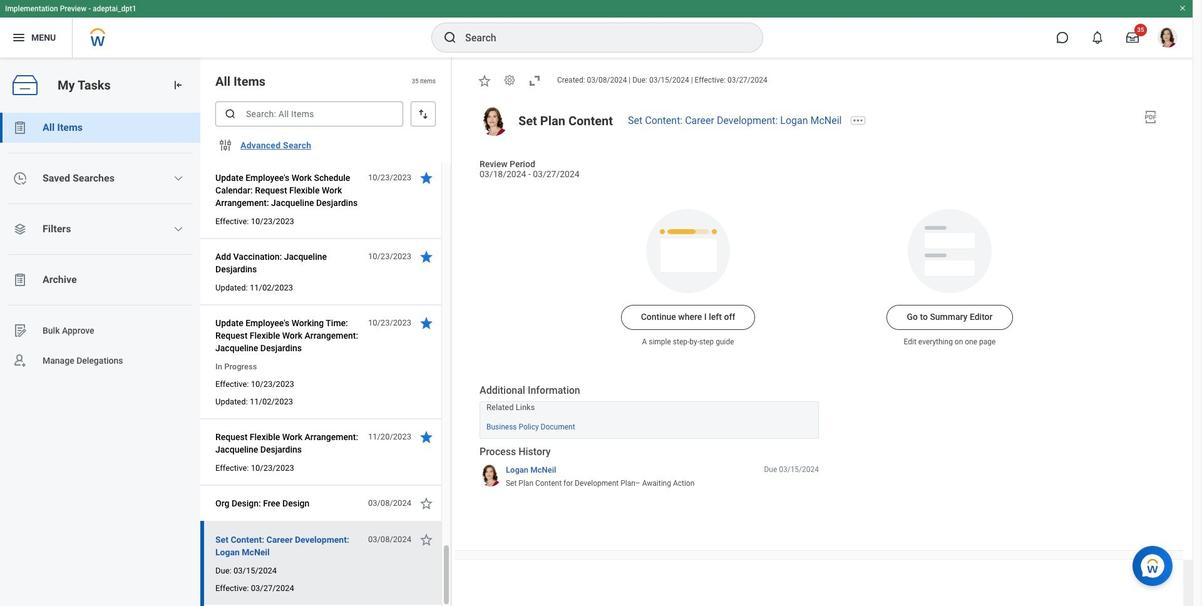 Task type: describe. For each thing, give the bounding box(es) containing it.
1 star image from the top
[[419, 170, 434, 185]]

view printable version (pdf) image
[[1143, 109, 1158, 125]]

2 clipboard image from the top
[[13, 272, 28, 287]]

clock check image
[[13, 171, 28, 186]]

inbox large image
[[1127, 31, 1139, 44]]

0 horizontal spatial star image
[[419, 496, 434, 511]]

configure image
[[218, 138, 233, 153]]

0 vertical spatial star image
[[477, 73, 492, 88]]

additional information region
[[480, 384, 819, 439]]

1 horizontal spatial search image
[[443, 30, 458, 45]]

close environment banner image
[[1179, 4, 1187, 12]]

2 star image from the top
[[419, 249, 434, 264]]

gear image
[[503, 74, 516, 87]]

sort image
[[417, 108, 430, 120]]

3 star image from the top
[[419, 316, 434, 331]]



Task type: vqa. For each thing, say whether or not it's contained in the screenshot.
PROCESS HISTORY 'Region'
yes



Task type: locate. For each thing, give the bounding box(es) containing it.
item list element
[[200, 0, 452, 606]]

0 vertical spatial clipboard image
[[13, 120, 28, 135]]

chevron down image
[[174, 224, 184, 234]]

employee's photo (logan mcneil) image
[[480, 107, 508, 136]]

star image
[[477, 73, 492, 88], [419, 496, 434, 511]]

1 vertical spatial search image
[[224, 108, 237, 120]]

clipboard image
[[13, 120, 28, 135], [13, 272, 28, 287]]

0 vertical spatial search image
[[443, 30, 458, 45]]

0 horizontal spatial search image
[[224, 108, 237, 120]]

1 vertical spatial star image
[[419, 496, 434, 511]]

chevron down image
[[174, 173, 184, 183]]

star image
[[419, 170, 434, 185], [419, 249, 434, 264], [419, 316, 434, 331], [419, 430, 434, 445], [419, 532, 434, 547]]

process history region
[[480, 445, 819, 493]]

4 star image from the top
[[419, 430, 434, 445]]

search image inside item list element
[[224, 108, 237, 120]]

banner
[[0, 0, 1193, 58]]

transformation import image
[[172, 79, 184, 91]]

list
[[0, 113, 200, 376]]

justify image
[[11, 30, 26, 45]]

5 star image from the top
[[419, 532, 434, 547]]

Search: All Items text field
[[215, 101, 403, 126]]

1 horizontal spatial star image
[[477, 73, 492, 88]]

profile logan mcneil image
[[1158, 28, 1178, 50]]

1 clipboard image from the top
[[13, 120, 28, 135]]

clipboard image up clock check 'icon'
[[13, 120, 28, 135]]

perspective image
[[13, 222, 28, 237]]

user plus image
[[13, 353, 28, 368]]

1 vertical spatial clipboard image
[[13, 272, 28, 287]]

notifications large image
[[1091, 31, 1104, 44]]

search image
[[443, 30, 458, 45], [224, 108, 237, 120]]

fullscreen image
[[527, 73, 542, 88]]

clipboard image up rename icon
[[13, 272, 28, 287]]

rename image
[[13, 323, 28, 338]]

Search Workday  search field
[[465, 24, 737, 51]]



